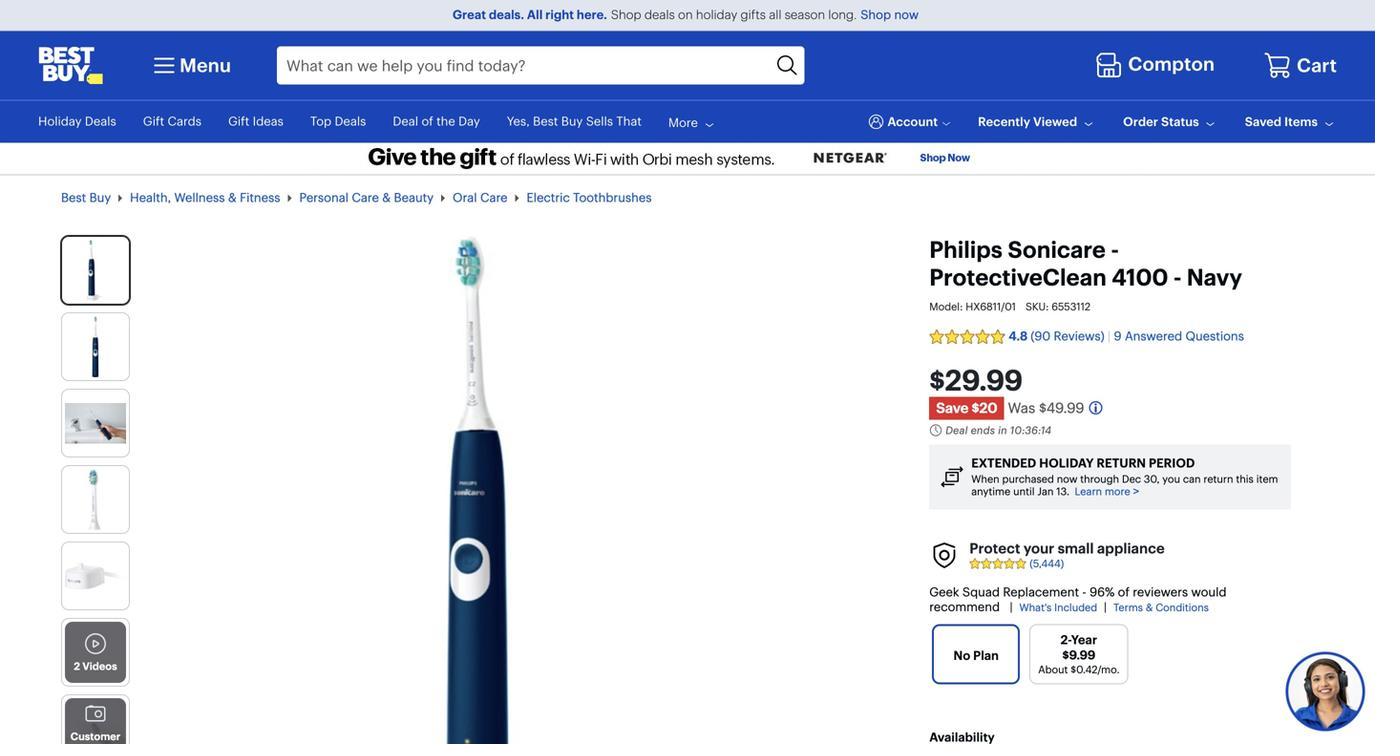 Task type: describe. For each thing, give the bounding box(es) containing it.
96% of reviewers would recommend
[[930, 585, 1227, 615]]

about
[[1039, 663, 1068, 676]]

deals.
[[489, 7, 524, 22]]

extended holiday return period heading
[[972, 456, 1280, 471]]

hx6811/01
[[966, 300, 1016, 313]]

: left hx6811/01
[[960, 300, 963, 313]]

anytime
[[972, 485, 1011, 498]]

saved items
[[1245, 114, 1318, 129]]

dec 30,
[[1122, 472, 1160, 486]]

Type to search. Navigate forward to hear suggestions text field
[[277, 46, 771, 85]]

cards for gift cards
[[168, 114, 202, 129]]

when
[[972, 472, 1000, 486]]

geek squad replacement -
[[930, 585, 1087, 600]]

learn
[[1075, 485, 1103, 498]]

: left 6553112
[[1046, 300, 1049, 313]]

donate to st. jude link
[[316, 129, 422, 144]]

best buy link
[[61, 190, 111, 205]]

2 horizontal spatial -
[[1174, 263, 1182, 291]]

account
[[888, 114, 938, 129]]

4100
[[1112, 263, 1169, 291]]

right
[[546, 7, 574, 22]]

recently viewed
[[978, 114, 1078, 129]]

navy
[[1187, 263, 1243, 291]]

no plan button
[[933, 625, 1020, 685]]

6553112
[[1052, 300, 1091, 313]]

deal for deal of the day
[[393, 114, 418, 129]]

here.
[[577, 7, 607, 22]]

customer images
[[71, 730, 121, 744]]

: right in
[[1022, 423, 1025, 437]]

menu
[[180, 54, 231, 77]]

2
[[74, 660, 80, 673]]

deal ends in 10 : 36 : 14
[[946, 423, 1052, 437]]

buy left sells at the left
[[562, 114, 583, 129]]

philips
[[930, 236, 1003, 264]]

9 answered questions link
[[1114, 329, 1245, 344]]

account button
[[869, 112, 952, 131]]

(90
[[1031, 329, 1051, 344]]

all
[[527, 7, 543, 22]]

9 answered questions
[[1114, 329, 1245, 344]]

items
[[1285, 114, 1318, 129]]

protect
[[970, 540, 1021, 557]]

oral care
[[453, 190, 508, 205]]

terms & conditions
[[1114, 601, 1209, 614]]

wellness
[[174, 190, 225, 205]]

donate
[[316, 129, 358, 144]]

sonicare
[[1008, 236, 1106, 264]]

toothbrushes
[[573, 190, 652, 205]]

yes,
[[507, 114, 530, 129]]

alt view zoom 11. philips sonicare - protectiveclean 4100 - navy. image
[[65, 403, 126, 444]]

recommend
[[930, 600, 1000, 615]]

deal of the day
[[393, 114, 480, 129]]

yes, best buy sells that link
[[507, 114, 642, 129]]

videos
[[82, 660, 117, 673]]

personal
[[300, 190, 349, 205]]

$49.99
[[1039, 399, 1085, 417]]

great
[[453, 7, 486, 22]]

sku
[[1026, 300, 1046, 313]]

ideas
[[253, 114, 284, 129]]

small
[[1058, 540, 1094, 557]]

electric toothbrushes
[[527, 190, 652, 205]]

10
[[1011, 423, 1022, 437]]

36
[[1025, 423, 1038, 437]]

electric
[[527, 190, 570, 205]]

0 horizontal spatial angle zoom. philips sonicare - protectiveclean 4100 - navy. image
[[87, 240, 104, 301]]

your
[[1024, 540, 1055, 557]]

& for wellness
[[228, 190, 237, 205]]

deals
[[645, 7, 675, 22]]

$0.42/mo.
[[1071, 663, 1120, 676]]

terms & conditions link
[[1105, 601, 1209, 614]]

of for the
[[422, 114, 433, 129]]

deals for holiday deals
[[85, 114, 116, 129]]

compton
[[1129, 52, 1215, 76]]

alt view zoom 25. philips sonicare - protectiveclean 4100 - navy. image
[[65, 563, 126, 589]]

2 shop from the left
[[861, 7, 891, 22]]

save $20
[[936, 399, 998, 417]]

deal for deal ends in 10 : 36 : 14
[[946, 423, 968, 437]]

st.
[[376, 129, 392, 144]]

0 horizontal spatial now
[[895, 7, 919, 22]]

advertisement region
[[224, 143, 1151, 174]]

care for oral
[[480, 190, 508, 205]]

answered
[[1125, 329, 1183, 344]]

: down was $49.99
[[1038, 423, 1041, 437]]

9
[[1114, 329, 1122, 344]]

my best buy memberships link
[[38, 129, 190, 144]]

period
[[1149, 456, 1195, 471]]

care for personal
[[352, 190, 379, 205]]

gift for gift ideas
[[228, 114, 250, 129]]

holiday
[[38, 114, 82, 129]]

1 horizontal spatial angle zoom. philips sonicare - protectiveclean 4100 - navy. image
[[432, 236, 599, 744]]

to
[[361, 129, 373, 144]]

buy left health,
[[89, 190, 111, 205]]

philips sonicare - protectiveclean 4100 - navy model : hx6811/01 sku : 6553112
[[930, 236, 1243, 313]]

through
[[1081, 472, 1120, 486]]

replacement
[[1003, 585, 1080, 600]]

order status
[[1124, 114, 1200, 129]]

gift ideas
[[228, 114, 284, 129]]

return
[[1204, 472, 1234, 486]]

great deals. all right here. shop deals on holiday gifts all season long. shop now
[[453, 7, 919, 22]]

beauty
[[394, 190, 434, 205]]

2 videos button
[[62, 619, 129, 686]]

best down my best buy memberships link
[[61, 190, 86, 205]]

questions
[[1186, 329, 1245, 344]]

1 shop from the left
[[611, 7, 642, 22]]

$29.99
[[930, 362, 1023, 398]]

deals for top deals
[[335, 114, 366, 129]]

holiday
[[1040, 456, 1094, 471]]

more button
[[669, 114, 717, 131]]

96%
[[1090, 585, 1115, 600]]



Task type: locate. For each thing, give the bounding box(es) containing it.
of left the the
[[422, 114, 433, 129]]

0 horizontal spatial gift
[[143, 114, 164, 129]]

2 deals from the left
[[335, 114, 366, 129]]

deal inside utility element
[[393, 114, 418, 129]]

now inside when purchased now through dec 30, you can return this item anytime until jan 13.
[[1057, 472, 1078, 486]]

0 vertical spatial of
[[422, 114, 433, 129]]

of for reviewers
[[1118, 585, 1130, 600]]

1 horizontal spatial cards
[[256, 129, 290, 144]]

holiday deals
[[38, 114, 116, 129]]

order
[[1124, 114, 1159, 129]]

shop right the long.
[[861, 7, 891, 22]]

buy right holiday
[[87, 129, 108, 144]]

more
[[1105, 485, 1131, 498]]

credit cards
[[217, 129, 290, 144]]

care
[[352, 190, 379, 205], [480, 190, 508, 205]]

& for care
[[382, 190, 391, 205]]

care right oral
[[480, 190, 508, 205]]

best right my
[[59, 129, 84, 144]]

cart link
[[1264, 51, 1337, 80]]

oral care link
[[453, 190, 508, 205]]

personal care & beauty
[[300, 190, 434, 205]]

-
[[1111, 236, 1120, 264], [1174, 263, 1182, 291], [1083, 585, 1087, 600]]

2 videos
[[74, 660, 117, 673]]

when purchased now through dec 30, you can return this item anytime until jan 13.
[[972, 472, 1279, 498]]

0 horizontal spatial care
[[352, 190, 379, 205]]

0 horizontal spatial deals
[[85, 114, 116, 129]]

can
[[1183, 472, 1201, 486]]

geek
[[930, 585, 960, 600]]

alt view zoom 24. philips sonicare - protectiveclean 4100 - navy. image
[[87, 469, 104, 530]]

holiday deals link
[[38, 114, 116, 129]]

- right sonicare
[[1111, 236, 1120, 264]]

2 care from the left
[[480, 190, 508, 205]]

- up included
[[1083, 585, 1087, 600]]

saved items button
[[1245, 113, 1337, 130]]

deal down the save
[[946, 423, 968, 437]]

credit
[[217, 129, 252, 144]]

care right personal at the top left
[[352, 190, 379, 205]]

1 vertical spatial deal
[[946, 423, 968, 437]]

included
[[1055, 601, 1098, 614]]

(5,444) link
[[970, 557, 1064, 570]]

cards for credit cards
[[256, 129, 290, 144]]

gift for gift cards
[[143, 114, 164, 129]]

$9.99
[[1063, 648, 1096, 663]]

1 horizontal spatial -
[[1111, 236, 1120, 264]]

now
[[895, 7, 919, 22], [1057, 472, 1078, 486]]

1 deals from the left
[[85, 114, 116, 129]]

recently viewed button
[[978, 113, 1097, 130]]

top deals
[[310, 114, 366, 129]]

squad
[[963, 585, 1000, 600]]

0 horizontal spatial cards
[[168, 114, 202, 129]]

oral
[[453, 190, 477, 205]]

1 horizontal spatial shop
[[861, 7, 891, 22]]

health,
[[130, 190, 171, 205]]

& left beauty
[[382, 190, 391, 205]]

recently
[[978, 114, 1031, 129]]

no
[[954, 648, 971, 664]]

learn more ˃
[[1075, 485, 1140, 498]]

save
[[936, 399, 969, 417]]

1 horizontal spatial of
[[1118, 585, 1130, 600]]

protectiveclean
[[930, 263, 1107, 291]]

1 horizontal spatial care
[[480, 190, 508, 205]]

1 vertical spatial now
[[1057, 472, 1078, 486]]

now right the long.
[[895, 7, 919, 22]]

& left the fitness
[[228, 190, 237, 205]]

the
[[437, 114, 455, 129]]

2 gift from the left
[[228, 114, 250, 129]]

no plan
[[954, 648, 999, 664]]

what's
[[1020, 601, 1052, 614]]

deal of the day link
[[393, 114, 480, 129]]

extended holiday return period
[[972, 456, 1195, 471]]

pricing information info image
[[1090, 401, 1103, 415]]

now down holiday
[[1057, 472, 1078, 486]]

deal right st.
[[393, 114, 418, 129]]

return
[[1097, 456, 1146, 471]]

shop
[[611, 7, 642, 22], [861, 7, 891, 22]]

left zoom. philips sonicare - protectiveclean 4100 - navy. image
[[92, 316, 99, 378]]

0 horizontal spatial shop
[[611, 7, 642, 22]]

deal
[[393, 114, 418, 129], [946, 423, 968, 437]]

in
[[998, 423, 1008, 437]]

of up terms
[[1118, 585, 1130, 600]]

year
[[1071, 633, 1098, 648]]

˃
[[1133, 485, 1140, 498]]

of inside 96% of reviewers would recommend
[[1118, 585, 1130, 600]]

1 horizontal spatial gift
[[228, 114, 250, 129]]

best buy help human beacon image
[[1285, 651, 1367, 732]]

0 horizontal spatial of
[[422, 114, 433, 129]]

- left navy
[[1174, 263, 1182, 291]]

utility element
[[0, 101, 1376, 144]]

reviewers
[[1133, 585, 1188, 600]]

0 vertical spatial now
[[895, 7, 919, 22]]

on
[[678, 7, 693, 22]]

(5,444)
[[1030, 557, 1064, 570]]

1 horizontal spatial &
[[382, 190, 391, 205]]

fitness
[[240, 190, 280, 205]]

top deals link
[[310, 114, 366, 129]]

what's included
[[1020, 601, 1098, 614]]

customer
[[71, 730, 121, 743]]

best
[[533, 114, 558, 129], [59, 129, 84, 144], [61, 190, 86, 205]]

that
[[617, 114, 642, 129]]

1 horizontal spatial deals
[[335, 114, 366, 129]]

cart icon image
[[1264, 51, 1292, 80]]

terms
[[1114, 601, 1143, 614]]

1 care from the left
[[352, 190, 379, 205]]

1 vertical spatial of
[[1118, 585, 1130, 600]]

compton button
[[1095, 48, 1220, 83]]

my
[[38, 129, 55, 144]]

&
[[228, 190, 237, 205], [382, 190, 391, 205], [1146, 601, 1153, 614]]

0 vertical spatial deal
[[393, 114, 418, 129]]

menu button
[[149, 50, 231, 81]]

this
[[1237, 472, 1254, 486]]

shop left deals
[[611, 7, 642, 22]]

1 gift from the left
[[143, 114, 164, 129]]

buy
[[562, 114, 583, 129], [87, 129, 108, 144], [89, 190, 111, 205]]

status
[[1162, 114, 1200, 129]]

best right yes,
[[533, 114, 558, 129]]

cart
[[1297, 54, 1337, 77]]

bestbuy.com image
[[38, 46, 103, 85]]

1 horizontal spatial now
[[1057, 472, 1078, 486]]

donate to st. jude
[[316, 129, 422, 144]]

personal care & beauty link
[[300, 190, 434, 205]]

of inside utility element
[[422, 114, 433, 129]]

gift cards link
[[143, 114, 202, 129]]

was $49.99
[[1008, 399, 1085, 417]]

top
[[310, 114, 332, 129]]

ends
[[971, 423, 996, 437]]

angle zoom. philips sonicare - protectiveclean 4100 - navy. image
[[432, 236, 599, 744], [87, 240, 104, 301]]

season
[[785, 7, 825, 22]]

protect your small appliance
[[970, 540, 1165, 557]]

0 horizontal spatial deal
[[393, 114, 418, 129]]

& down reviewers
[[1146, 601, 1153, 614]]

plan
[[974, 648, 999, 664]]

health, wellness & fitness link
[[130, 190, 280, 205]]

0 horizontal spatial &
[[228, 190, 237, 205]]

0 horizontal spatial -
[[1083, 585, 1087, 600]]

2 horizontal spatial &
[[1146, 601, 1153, 614]]

1 horizontal spatial deal
[[946, 423, 968, 437]]



Task type: vqa. For each thing, say whether or not it's contained in the screenshot.
Shop
yes



